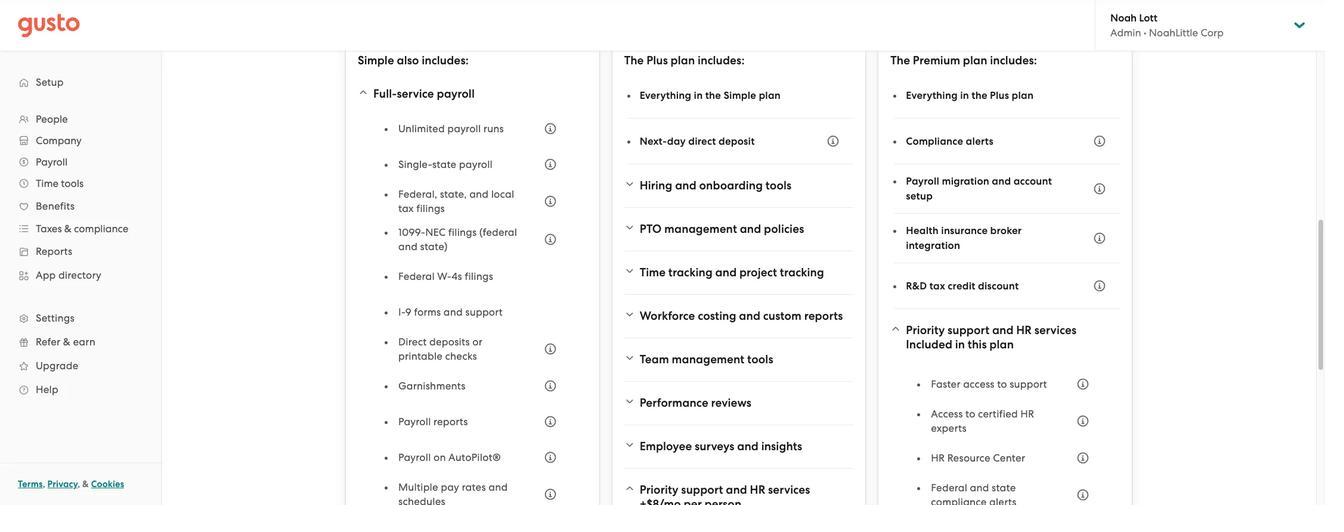 Task type: vqa. For each thing, say whether or not it's contained in the screenshot.
Faster
yes



Task type: describe. For each thing, give the bounding box(es) containing it.
1099-nec filings (federal and state)
[[398, 227, 517, 253]]

the for plus
[[705, 89, 721, 102]]

cookies button
[[91, 478, 124, 492]]

and inside the priority support and hr services included in this plan
[[992, 324, 1014, 338]]

taxes
[[36, 223, 62, 235]]

settings
[[36, 312, 74, 324]]

integration
[[906, 240, 960, 252]]

people
[[36, 113, 68, 125]]

state,
[[440, 188, 467, 200]]

in for premium
[[960, 89, 969, 102]]

admin
[[1110, 27, 1141, 39]]

reports inside dropdown button
[[804, 310, 843, 323]]

direct
[[398, 336, 427, 348]]

payroll for payroll
[[36, 156, 68, 168]]

employee
[[640, 440, 692, 454]]

payroll for payroll reports
[[398, 416, 431, 428]]

1 horizontal spatial simple
[[724, 89, 756, 102]]

app directory link
[[12, 265, 149, 286]]

team management tools
[[640, 353, 773, 367]]

benefits link
[[12, 196, 149, 217]]

and right hiring in the top of the page
[[675, 179, 696, 193]]

terms , privacy , & cookies
[[18, 479, 124, 490]]

hr for priority support and hr services included in this plan
[[1016, 324, 1032, 338]]

help
[[36, 384, 58, 396]]

team management tools button
[[624, 346, 854, 375]]

filings inside federal, state, and local tax filings
[[416, 203, 445, 215]]

i-
[[398, 307, 405, 318]]

also
[[397, 54, 419, 67]]

federal,
[[398, 188, 437, 200]]

support up or
[[465, 307, 503, 318]]

included
[[906, 338, 952, 352]]

upgrade link
[[12, 355, 149, 377]]

or
[[472, 336, 482, 348]]

payroll for state
[[459, 159, 493, 171]]

resource
[[947, 453, 990, 465]]

1 horizontal spatial plus
[[990, 89, 1009, 102]]

and inside 1099-nec filings (federal and state)
[[398, 241, 418, 253]]

upgrade
[[36, 360, 78, 372]]

priority support and hr services
[[640, 484, 810, 497]]

1 vertical spatial payroll
[[447, 123, 481, 135]]

and inside federal and state compliance alerts
[[970, 482, 989, 494]]

local
[[491, 188, 514, 200]]

faster access to support
[[931, 379, 1047, 391]]

priority support and hr services button
[[624, 476, 854, 506]]

settings link
[[12, 308, 149, 329]]

2 vertical spatial &
[[82, 479, 89, 490]]

refer
[[36, 336, 60, 348]]

custom
[[763, 310, 801, 323]]

federal for federal w-4s filings
[[398, 271, 435, 283]]

earn
[[73, 336, 95, 348]]

0 vertical spatial simple
[[358, 54, 394, 67]]

this
[[968, 338, 987, 352]]

federal w-4s filings
[[398, 271, 493, 283]]

rates
[[462, 482, 486, 494]]

surveys
[[695, 440, 735, 454]]

1099-
[[398, 227, 425, 239]]

access
[[963, 379, 995, 391]]

multiple
[[398, 482, 438, 494]]

2 tracking from the left
[[780, 266, 824, 280]]

health insurance broker integration
[[906, 225, 1022, 252]]

federal and state compliance alerts
[[931, 482, 1017, 506]]

lott
[[1139, 12, 1157, 24]]

noahlittle
[[1149, 27, 1198, 39]]

setup
[[906, 190, 933, 203]]

multiple pay rates and schedules
[[398, 482, 508, 506]]

full-service payroll
[[373, 87, 475, 101]]

and down employee surveys and insights dropdown button
[[726, 484, 747, 497]]

performance reviews button
[[624, 389, 854, 418]]

unlimited
[[398, 123, 445, 135]]

single-
[[398, 159, 432, 171]]

payroll migration and account setup
[[906, 175, 1052, 203]]

unlimited payroll runs
[[398, 123, 504, 135]]

next-day direct deposit
[[640, 135, 755, 148]]

state inside federal and state compliance alerts
[[992, 482, 1016, 494]]

to inside the 'access to certified hr experts'
[[966, 409, 975, 420]]

refer & earn
[[36, 336, 95, 348]]

taxes & compliance
[[36, 223, 128, 235]]

migration
[[942, 175, 989, 188]]

people button
[[12, 109, 149, 130]]

tools inside time tools dropdown button
[[61, 178, 84, 190]]

cookies
[[91, 479, 124, 490]]

insurance
[[941, 225, 988, 237]]

state)
[[420, 241, 448, 253]]

the plus plan includes:
[[624, 54, 745, 67]]

alerts inside federal and state compliance alerts
[[989, 497, 1017, 506]]

hr for priority support and hr services
[[750, 484, 765, 497]]

gusto navigation element
[[0, 51, 161, 421]]

hr for access to certified hr experts
[[1021, 409, 1034, 420]]

credit
[[948, 280, 975, 293]]

and right surveys
[[737, 440, 759, 454]]

reviews
[[711, 397, 751, 410]]

deposits
[[429, 336, 470, 348]]

hiring and onboarding tools button
[[624, 172, 854, 200]]

& for earn
[[63, 336, 70, 348]]

priority support and hr services included in this plan
[[906, 324, 1077, 352]]

payroll for payroll on autopilot®
[[398, 452, 431, 464]]

payroll button
[[12, 151, 149, 173]]

privacy link
[[47, 479, 78, 490]]

1 horizontal spatial tax
[[930, 280, 945, 293]]

r&d tax credit discount
[[906, 280, 1019, 293]]

1 , from the left
[[43, 479, 45, 490]]

single-state payroll
[[398, 159, 493, 171]]

in for plus
[[694, 89, 703, 102]]

tools inside hiring and onboarding tools dropdown button
[[766, 179, 792, 193]]

management for pto
[[664, 222, 737, 236]]

direct deposits or printable checks
[[398, 336, 482, 363]]

and inside federal, state, and local tax filings
[[469, 188, 489, 200]]

time tools button
[[12, 173, 149, 194]]

2 , from the left
[[78, 479, 80, 490]]

refer & earn link
[[12, 332, 149, 353]]

and inside dropdown button
[[740, 222, 761, 236]]

noah
[[1110, 12, 1137, 24]]

access to certified hr experts
[[931, 409, 1034, 435]]

time for time tracking and project tracking
[[640, 266, 666, 280]]



Task type: locate. For each thing, give the bounding box(es) containing it.
hr left resource
[[931, 453, 945, 465]]

reports up payroll on autopilot®
[[434, 416, 468, 428]]

federal
[[398, 271, 435, 283], [931, 482, 967, 494]]

the for premium
[[972, 89, 987, 102]]

1 horizontal spatial federal
[[931, 482, 967, 494]]

the premium plan includes:
[[891, 54, 1037, 67]]

payroll up unlimited payroll runs
[[437, 87, 475, 101]]

priority down employee
[[640, 484, 678, 497]]

hr resource center
[[931, 453, 1025, 465]]

payroll down garnishments
[[398, 416, 431, 428]]

0 horizontal spatial time
[[36, 178, 58, 190]]

experts
[[931, 423, 967, 435]]

corp
[[1201, 27, 1224, 39]]

1 vertical spatial services
[[768, 484, 810, 497]]

support inside priority support and hr services dropdown button
[[681, 484, 723, 497]]

simple left also
[[358, 54, 394, 67]]

priority for priority support and hr services
[[640, 484, 678, 497]]

premium
[[913, 54, 960, 67]]

time inside "gusto navigation" element
[[36, 178, 58, 190]]

onboarding
[[699, 179, 763, 193]]

privacy
[[47, 479, 78, 490]]

hr down discount
[[1016, 324, 1032, 338]]

1 horizontal spatial the
[[972, 89, 987, 102]]

1 vertical spatial to
[[966, 409, 975, 420]]

0 vertical spatial plus
[[647, 54, 668, 67]]

full-service payroll button
[[358, 80, 587, 109]]

1 vertical spatial federal
[[931, 482, 967, 494]]

& left earn
[[63, 336, 70, 348]]

everything for premium
[[906, 89, 958, 102]]

payroll inside dropdown button
[[437, 87, 475, 101]]

and inside multiple pay rates and schedules
[[489, 482, 508, 494]]

tools down payroll dropdown button
[[61, 178, 84, 190]]

health
[[906, 225, 939, 237]]

payroll for service
[[437, 87, 475, 101]]

project
[[739, 266, 777, 280]]

tools inside team management tools 'dropdown button'
[[747, 353, 773, 367]]

1 horizontal spatial the
[[891, 54, 910, 67]]

1 horizontal spatial time
[[640, 266, 666, 280]]

1 horizontal spatial priority
[[906, 324, 945, 338]]

1 horizontal spatial compliance
[[931, 497, 987, 506]]

everything
[[640, 89, 691, 102], [906, 89, 958, 102]]

0 vertical spatial priority
[[906, 324, 945, 338]]

directory
[[58, 270, 101, 281]]

and inside payroll migration and account setup
[[992, 175, 1011, 188]]

r&d
[[906, 280, 927, 293]]

in left the this
[[955, 338, 965, 352]]

3 includes: from the left
[[990, 54, 1037, 67]]

time for time tools
[[36, 178, 58, 190]]

w-
[[437, 271, 452, 283]]

includes: up everything in the plus plan
[[990, 54, 1037, 67]]

the
[[624, 54, 644, 67], [891, 54, 910, 67]]

compliance inside federal and state compliance alerts
[[931, 497, 987, 506]]

0 horizontal spatial list
[[0, 109, 161, 402]]

federal left "w-"
[[398, 271, 435, 283]]

discount
[[978, 280, 1019, 293]]

service
[[397, 87, 434, 101]]

the for the premium plan includes:
[[891, 54, 910, 67]]

0 vertical spatial &
[[64, 223, 72, 235]]

alerts down center
[[989, 497, 1017, 506]]

account
[[1014, 175, 1052, 188]]

time tracking and project tracking
[[640, 266, 824, 280]]

state up "state,"
[[432, 159, 456, 171]]

1 vertical spatial &
[[63, 336, 70, 348]]

includes: up everything in the simple plan
[[698, 54, 745, 67]]

hr
[[1016, 324, 1032, 338], [1021, 409, 1034, 420], [931, 453, 945, 465], [750, 484, 765, 497]]

payroll down company
[[36, 156, 68, 168]]

and left account
[[992, 175, 1011, 188]]

2 vertical spatial payroll
[[459, 159, 493, 171]]

0 horizontal spatial everything
[[640, 89, 691, 102]]

costing
[[698, 310, 736, 323]]

0 horizontal spatial includes:
[[422, 54, 469, 67]]

1 horizontal spatial everything
[[906, 89, 958, 102]]

services for priority support and hr services
[[768, 484, 810, 497]]

0 horizontal spatial federal
[[398, 271, 435, 283]]

management inside 'dropdown button'
[[672, 353, 745, 367]]

to right the access
[[997, 379, 1007, 391]]

terms link
[[18, 479, 43, 490]]

hr inside dropdown button
[[750, 484, 765, 497]]

0 vertical spatial federal
[[398, 271, 435, 283]]

management for team
[[672, 353, 745, 367]]

everything down the plus plan includes:
[[640, 89, 691, 102]]

2 the from the left
[[972, 89, 987, 102]]

tracking
[[668, 266, 713, 280], [780, 266, 824, 280]]

reports link
[[12, 241, 149, 262]]

0 vertical spatial alerts
[[966, 135, 993, 148]]

runs
[[484, 123, 504, 135]]

1 horizontal spatial to
[[997, 379, 1007, 391]]

hr right certified
[[1021, 409, 1034, 420]]

includes: for the plus plan includes:
[[698, 54, 745, 67]]

1 vertical spatial tax
[[930, 280, 945, 293]]

0 horizontal spatial reports
[[434, 416, 468, 428]]

0 horizontal spatial services
[[768, 484, 810, 497]]

workforce
[[640, 310, 695, 323]]

and right the rates
[[489, 482, 508, 494]]

0 vertical spatial services
[[1034, 324, 1077, 338]]

workforce costing and custom reports
[[640, 310, 843, 323]]

tax inside federal, state, and local tax filings
[[398, 203, 414, 215]]

filings down federal,
[[416, 203, 445, 215]]

performance reviews
[[640, 397, 751, 410]]

priority inside dropdown button
[[640, 484, 678, 497]]

1 horizontal spatial list
[[385, 116, 563, 506]]

1 horizontal spatial includes:
[[698, 54, 745, 67]]

and left policies
[[740, 222, 761, 236]]

hiring and onboarding tools
[[640, 179, 792, 193]]

tax right r&d on the right of the page
[[930, 280, 945, 293]]

time tools
[[36, 178, 84, 190]]

hiring
[[640, 179, 672, 193]]

1 vertical spatial plus
[[990, 89, 1009, 102]]

1 horizontal spatial services
[[1034, 324, 1077, 338]]

terms
[[18, 479, 43, 490]]

plan inside the priority support and hr services included in this plan
[[990, 338, 1014, 352]]

0 horizontal spatial the
[[705, 89, 721, 102]]

1 the from the left
[[624, 54, 644, 67]]

state down center
[[992, 482, 1016, 494]]

policies
[[764, 222, 804, 236]]

1 everything from the left
[[640, 89, 691, 102]]

0 vertical spatial management
[[664, 222, 737, 236]]

support up certified
[[1010, 379, 1047, 391]]

0 vertical spatial state
[[432, 159, 456, 171]]

plus
[[647, 54, 668, 67], [990, 89, 1009, 102]]

hr inside the 'access to certified hr experts'
[[1021, 409, 1034, 420]]

1 tracking from the left
[[668, 266, 713, 280]]

1 horizontal spatial tracking
[[780, 266, 824, 280]]

to right access
[[966, 409, 975, 420]]

simple
[[358, 54, 394, 67], [724, 89, 756, 102]]

forms
[[414, 307, 441, 318]]

0 horizontal spatial tax
[[398, 203, 414, 215]]

management down costing
[[672, 353, 745, 367]]

0 horizontal spatial ,
[[43, 479, 45, 490]]

priority for priority support and hr services included in this plan
[[906, 324, 945, 338]]

1 horizontal spatial ,
[[78, 479, 80, 490]]

1 vertical spatial state
[[992, 482, 1016, 494]]

0 vertical spatial compliance
[[74, 223, 128, 235]]

compliance alerts
[[906, 135, 993, 148]]

1 vertical spatial filings
[[448, 227, 477, 239]]

reports
[[804, 310, 843, 323], [434, 416, 468, 428]]

2 the from the left
[[891, 54, 910, 67]]

compliance
[[906, 135, 963, 148]]

help link
[[12, 379, 149, 401]]

and left 'local'
[[469, 188, 489, 200]]

1 vertical spatial reports
[[434, 416, 468, 428]]

list containing people
[[0, 109, 161, 402]]

team
[[640, 353, 669, 367]]

everything in the plus plan
[[906, 89, 1034, 102]]

the for the plus plan includes:
[[624, 54, 644, 67]]

nec
[[425, 227, 446, 239]]

tools up policies
[[766, 179, 792, 193]]

& left cookies
[[82, 479, 89, 490]]

benefits
[[36, 200, 75, 212]]

reports
[[36, 246, 72, 258]]

payroll up setup at the top of page
[[906, 175, 939, 188]]

2 horizontal spatial list
[[918, 372, 1096, 506]]

9
[[405, 307, 411, 318]]

in inside the priority support and hr services included in this plan
[[955, 338, 965, 352]]

time up benefits
[[36, 178, 58, 190]]

company button
[[12, 130, 149, 151]]

reports right custom
[[804, 310, 843, 323]]

services inside the priority support and hr services included in this plan
[[1034, 324, 1077, 338]]

schedules
[[398, 496, 445, 506]]

setup
[[36, 76, 64, 88]]

simple up "deposit"
[[724, 89, 756, 102]]

1 includes: from the left
[[422, 54, 469, 67]]

1 vertical spatial time
[[640, 266, 666, 280]]

payroll
[[437, 87, 475, 101], [447, 123, 481, 135], [459, 159, 493, 171]]

, left cookies
[[78, 479, 80, 490]]

0 horizontal spatial compliance
[[74, 223, 128, 235]]

payroll inside dropdown button
[[36, 156, 68, 168]]

support
[[465, 307, 503, 318], [948, 324, 990, 338], [1010, 379, 1047, 391], [681, 484, 723, 497]]

hr inside the priority support and hr services included in this plan
[[1016, 324, 1032, 338]]

tools down workforce costing and custom reports
[[747, 353, 773, 367]]

support inside the priority support and hr services included in this plan
[[948, 324, 990, 338]]

garnishments
[[398, 380, 466, 392]]

payroll for payroll migration and account setup
[[906, 175, 939, 188]]

payroll left runs
[[447, 123, 481, 135]]

compliance up 'reports' link
[[74, 223, 128, 235]]

0 vertical spatial time
[[36, 178, 58, 190]]

pay
[[441, 482, 459, 494]]

and right forms on the bottom of page
[[444, 307, 463, 318]]

0 vertical spatial filings
[[416, 203, 445, 215]]

federal inside federal and state compliance alerts
[[931, 482, 967, 494]]

includes: right also
[[422, 54, 469, 67]]

2 everything from the left
[[906, 89, 958, 102]]

0 horizontal spatial to
[[966, 409, 975, 420]]

1 horizontal spatial reports
[[804, 310, 843, 323]]

tax down federal,
[[398, 203, 414, 215]]

, left privacy link
[[43, 479, 45, 490]]

noah lott admin • noahlittle corp
[[1110, 12, 1224, 39]]

home image
[[18, 13, 80, 37]]

printable
[[398, 351, 443, 363]]

and left custom
[[739, 310, 760, 323]]

1 the from the left
[[705, 89, 721, 102]]

payroll left the on
[[398, 452, 431, 464]]

filings
[[416, 203, 445, 215], [448, 227, 477, 239], [465, 271, 493, 283]]

the down the plus plan includes:
[[705, 89, 721, 102]]

compliance inside dropdown button
[[74, 223, 128, 235]]

day
[[667, 135, 686, 148]]

0 vertical spatial reports
[[804, 310, 843, 323]]

0 vertical spatial payroll
[[437, 87, 475, 101]]

everything for plus
[[640, 89, 691, 102]]

alerts
[[966, 135, 993, 148], [989, 497, 1017, 506]]

employee surveys and insights
[[640, 440, 802, 454]]

1 vertical spatial management
[[672, 353, 745, 367]]

and down the 1099-
[[398, 241, 418, 253]]

everything down premium
[[906, 89, 958, 102]]

0 horizontal spatial simple
[[358, 54, 394, 67]]

filings right 4s
[[465, 271, 493, 283]]

services inside dropdown button
[[768, 484, 810, 497]]

deposit
[[719, 135, 755, 148]]

& for compliance
[[64, 223, 72, 235]]

management down hiring and onboarding tools
[[664, 222, 737, 236]]

support down surveys
[[681, 484, 723, 497]]

setup link
[[12, 72, 149, 93]]

priority up included
[[906, 324, 945, 338]]

list containing unlimited payroll runs
[[385, 116, 563, 506]]

and down discount
[[992, 324, 1014, 338]]

management inside dropdown button
[[664, 222, 737, 236]]

alerts up migration
[[966, 135, 993, 148]]

4s
[[452, 271, 462, 283]]

federal down resource
[[931, 482, 967, 494]]

0 horizontal spatial the
[[624, 54, 644, 67]]

tracking right project on the bottom
[[780, 266, 824, 280]]

filings right nec
[[448, 227, 477, 239]]

2 includes: from the left
[[698, 54, 745, 67]]

to
[[997, 379, 1007, 391], [966, 409, 975, 420]]

broker
[[990, 225, 1022, 237]]

payroll up "state,"
[[459, 159, 493, 171]]

1 vertical spatial compliance
[[931, 497, 987, 506]]

1 vertical spatial simple
[[724, 89, 756, 102]]

taxes & compliance button
[[12, 218, 149, 240]]

list containing faster access to support
[[918, 372, 1096, 506]]

time tracking and project tracking button
[[624, 259, 854, 287]]

list
[[0, 109, 161, 402], [385, 116, 563, 506], [918, 372, 1096, 506]]

1 horizontal spatial state
[[992, 482, 1016, 494]]

and left project on the bottom
[[715, 266, 737, 280]]

the down the premium plan includes:
[[972, 89, 987, 102]]

2 horizontal spatial includes:
[[990, 54, 1037, 67]]

0 vertical spatial to
[[997, 379, 1007, 391]]

employee surveys and insights button
[[624, 433, 854, 462]]

hr down employee surveys and insights dropdown button
[[750, 484, 765, 497]]

filings inside 1099-nec filings (federal and state)
[[448, 227, 477, 239]]

& inside dropdown button
[[64, 223, 72, 235]]

in down the plus plan includes:
[[694, 89, 703, 102]]

0 horizontal spatial state
[[432, 159, 456, 171]]

0 horizontal spatial plus
[[647, 54, 668, 67]]

time down pto
[[640, 266, 666, 280]]

priority inside the priority support and hr services included in this plan
[[906, 324, 945, 338]]

compliance down resource
[[931, 497, 987, 506]]

0 vertical spatial tax
[[398, 203, 414, 215]]

checks
[[445, 351, 477, 363]]

and down the hr resource center
[[970, 482, 989, 494]]

in down the premium plan includes:
[[960, 89, 969, 102]]

company
[[36, 135, 82, 147]]

includes: for the premium plan includes:
[[990, 54, 1037, 67]]

1 vertical spatial alerts
[[989, 497, 1017, 506]]

federal for federal and state compliance alerts
[[931, 482, 967, 494]]

state
[[432, 159, 456, 171], [992, 482, 1016, 494]]

center
[[993, 453, 1025, 465]]

0 horizontal spatial priority
[[640, 484, 678, 497]]

0 horizontal spatial tracking
[[668, 266, 713, 280]]

tracking up workforce
[[668, 266, 713, 280]]

,
[[43, 479, 45, 490], [78, 479, 80, 490]]

services for priority support and hr services included in this plan
[[1034, 324, 1077, 338]]

payroll inside payroll migration and account setup
[[906, 175, 939, 188]]

support up the this
[[948, 324, 990, 338]]

1 vertical spatial priority
[[640, 484, 678, 497]]

2 vertical spatial filings
[[465, 271, 493, 283]]

workforce costing and custom reports button
[[624, 302, 854, 331]]

& right taxes
[[64, 223, 72, 235]]



